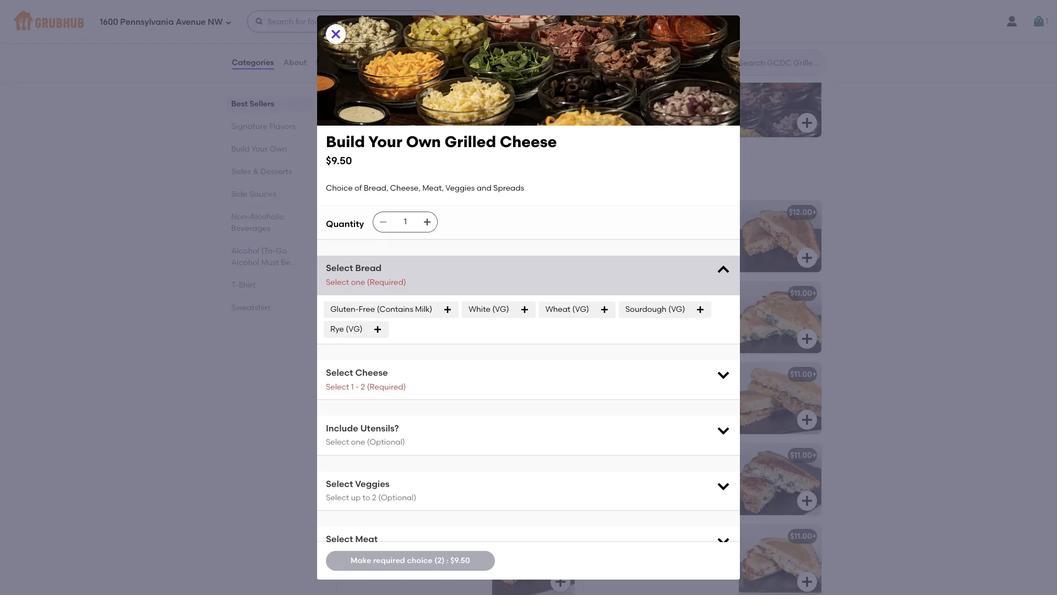 Task type: describe. For each thing, give the bounding box(es) containing it.
(diced
[[373, 315, 397, 325]]

$12.00 +
[[789, 208, 817, 217]]

$12.00
[[789, 208, 813, 217]]

roasted
[[664, 466, 695, 475]]

truffle herb image
[[739, 443, 822, 515]]

tomato
[[345, 101, 374, 111]]

build for build your own grilled cheese $9.50
[[326, 132, 365, 151]]

required
[[373, 556, 405, 565]]

categories button
[[231, 43, 275, 83]]

sourdough
[[626, 305, 667, 314]]

famous
[[362, 178, 388, 186]]

side sauces
[[231, 190, 277, 199]]

meat,
[[423, 183, 444, 193]]

pepper inside pepper jack cheese, chorizo crumble, pico de gallo, avocado crema
[[591, 223, 618, 233]]

tomato soup cup $4.00
[[345, 101, 413, 124]]

svg image inside 1 button
[[1033, 15, 1046, 28]]

your for build your own grilled cheese $9.50
[[369, 132, 403, 151]]

red
[[400, 477, 415, 487]]

flavors:
[[422, 178, 446, 186]]

(bell
[[645, 396, 661, 406]]

$9.50 for build your own grilled cheese $9.50 +
[[592, 114, 612, 124]]

side
[[231, 190, 248, 199]]

2 vertical spatial signature
[[389, 178, 420, 186]]

cheese, inside the mozzarella, feta cheese, spinach, tomato, diced red onion
[[406, 466, 436, 475]]

hot
[[386, 326, 400, 336]]

of
[[355, 183, 362, 193]]

grilled for build your own grilled cheese $9.50 +
[[651, 101, 676, 111]]

mozzarella for truffle
[[591, 466, 630, 475]]

own for build your own grilled cheese $9.50 +
[[632, 101, 649, 111]]

pennsylvania
[[120, 17, 174, 27]]

0 vertical spatial bbq
[[344, 370, 360, 379]]

6 select from the top
[[326, 479, 353, 489]]

gallo,
[[657, 234, 679, 244]]

ranch
[[344, 326, 368, 336]]

chorizo
[[672, 223, 701, 233]]

cheddar and blue cheese, buffalo crunch (diced carrot, celery, onion), ranch and hot sauce
[[344, 304, 478, 336]]

$9.50 for make required choice (2) : $9.50
[[451, 556, 470, 565]]

spinach, inside the mozzarella, feta cheese, spinach, tomato, diced red onion
[[438, 466, 471, 475]]

select meat
[[326, 534, 378, 545]]

bread,
[[364, 183, 389, 193]]

grilled inside signature flavors gcdc's famous signature flavors: available as a grilled cheese, patty melt, or mac & cheese bowl.
[[494, 178, 515, 186]]

and down '(diced' on the left
[[370, 326, 385, 336]]

t-shirt tab
[[231, 279, 309, 291]]

include
[[326, 423, 358, 433]]

quantity
[[326, 219, 364, 229]]

build your own grilled cheese $9.50
[[326, 132, 557, 167]]

cheese inside build your own grilled cheese $9.50 +
[[678, 101, 706, 111]]

+ for cheddar and pepper jack cheese, cajun crunch (bell pepper, celery, onion) remoulade
[[813, 370, 817, 379]]

diced for tomato,
[[415, 223, 436, 233]]

one for bread
[[351, 278, 365, 287]]

sides & desserts tab
[[231, 166, 309, 177]]

cup
[[397, 101, 413, 111]]

build your own grilled cheese $9.50 +
[[592, 101, 706, 124]]

cajun
[[591, 396, 613, 406]]

best sellers tab
[[231, 98, 309, 110]]

make required choice (2) : $9.50
[[351, 556, 470, 565]]

$11.00 for cheddar and blue cheese, buffalo crunch (diced carrot, celery, onion), ranch and hot sauce
[[544, 289, 566, 298]]

avocado
[[681, 234, 714, 244]]

grubhub
[[398, 52, 431, 62]]

a
[[488, 178, 492, 186]]

0 vertical spatial truffle
[[591, 451, 615, 460]]

cheddar for pork,
[[344, 385, 377, 394]]

remoulade
[[616, 407, 659, 417]]

$11.00 + for mozzarella, feta cheese, spinach, tomato, diced red onion
[[544, 451, 570, 460]]

include utensils? select one (optional)
[[326, 423, 405, 447]]

(optional) inside select veggies select up to 2 (optional)
[[378, 493, 417, 503]]

bbq inside cheddar cheese, diced jalapeno, pulled pork, mac and chees, bbq sauce
[[451, 396, 468, 406]]

cheese, inside swiss cheese, pastrami, sauekraut, mustard
[[366, 547, 396, 556]]

and inside "cheddar and pepper jack cheese, cajun crunch (bell pepper, celery, onion) remoulade"
[[626, 385, 641, 394]]

de
[[645, 234, 655, 244]]

$11.00 + for mozzarella cheese, roasted mushrooms, spinach, truffle herb aioli
[[791, 451, 817, 460]]

grilled for build your own grilled cheese $9.50
[[445, 132, 496, 151]]

chees,
[[424, 396, 450, 406]]

reviews button
[[316, 43, 348, 83]]

3 select from the top
[[326, 367, 353, 378]]

nw
[[208, 17, 223, 27]]

truffle herb
[[591, 451, 635, 460]]

cheese inside signature flavors gcdc's famous signature flavors: available as a grilled cheese, patty melt, or mac & cheese bowl.
[[610, 178, 634, 186]]

young american
[[344, 208, 406, 217]]

choice
[[326, 183, 353, 193]]

mustard
[[344, 558, 375, 568]]

cheese, inside american cheese, diced tomato, bacon
[[382, 223, 413, 233]]

jack inside pepper jack cheese, chorizo crumble, pico de gallo, avocado crema
[[619, 223, 638, 233]]

wheat (vg)
[[546, 305, 589, 314]]

sauce inside cheddar and blue cheese, buffalo crunch (diced carrot, celery, onion), ranch and hot sauce
[[402, 326, 425, 336]]

buffalo blue
[[344, 289, 389, 298]]

herb inside mozzarella cheese, roasted mushrooms, spinach, truffle herb aioli
[[697, 477, 715, 487]]

reuben image
[[493, 524, 575, 595]]

sweatshirt
[[231, 303, 271, 312]]

beverages
[[231, 224, 271, 233]]

sauce inside cheddar cheese, diced jalapeno, pulled pork, mac and chees, bbq sauce
[[344, 407, 367, 417]]

onion)
[[591, 407, 614, 417]]

jack inside "cheddar and pepper jack cheese, cajun crunch (bell pepper, celery, onion) remoulade"
[[672, 385, 690, 394]]

soup
[[376, 101, 395, 111]]

categories
[[232, 58, 274, 67]]

or
[[580, 178, 586, 186]]

1 horizontal spatial veggies
[[446, 183, 475, 193]]

truffle inside mozzarella cheese, roasted mushrooms, spinach, truffle herb aioli
[[672, 477, 695, 487]]

& inside signature flavors gcdc's famous signature flavors: available as a grilled cheese, patty melt, or mac & cheese bowl.
[[604, 178, 609, 186]]

flavors for signature flavors gcdc's famous signature flavors: available as a grilled cheese, patty melt, or mac & cheese bowl.
[[394, 163, 436, 176]]

1 button
[[1033, 12, 1049, 31]]

build for build your own
[[231, 144, 250, 154]]

0 horizontal spatial blue
[[373, 289, 389, 298]]

white (vg)
[[469, 305, 509, 314]]

8 select from the top
[[326, 534, 353, 545]]

sourdough (vg)
[[626, 305, 686, 314]]

veggies inside select veggies select up to 2 (optional)
[[355, 479, 390, 489]]

best for best sellers
[[231, 99, 248, 109]]

0 vertical spatial buffalo
[[344, 289, 371, 298]]

rye (vg)
[[331, 324, 363, 334]]

make
[[351, 556, 372, 565]]

celery, inside "cheddar and pepper jack cheese, cajun crunch (bell pepper, celery, onion) remoulade"
[[693, 396, 717, 406]]

swiss cheese, pastrami, sauekraut, mustard
[[344, 547, 476, 568]]

cheese, inside mozzarella cheese, roasted mushrooms, spinach, truffle herb aioli
[[632, 466, 663, 475]]

pulled
[[344, 396, 367, 406]]

gluten-free (contains milk)
[[331, 305, 433, 314]]

cheese, inside cheddar and blue cheese, buffalo crunch (diced carrot, celery, onion), ranch and hot sauce
[[414, 304, 444, 313]]

build your own tab
[[231, 143, 309, 155]]

meat
[[355, 534, 378, 545]]

select cheese select 1 - 2 (required)
[[326, 367, 406, 391]]

$11.00 + for cheddar and pepper jack cheese, cajun crunch (bell pepper, celery, onion) remoulade
[[791, 370, 817, 379]]

(vg) for wheat (vg)
[[573, 305, 589, 314]]

blue inside cheddar and blue cheese, buffalo crunch (diced carrot, celery, onion), ranch and hot sauce
[[396, 304, 412, 313]]

2 for veggies
[[372, 493, 377, 503]]

(vg) for rye (vg)
[[346, 324, 363, 334]]

Search GCDC Grilled Cheese Bar search field
[[738, 58, 823, 68]]

american cheese, diced tomato, bacon
[[344, 223, 469, 244]]

-
[[356, 382, 359, 391]]

onion),
[[452, 315, 478, 325]]

your for build your own grilled cheese $9.50 +
[[613, 101, 630, 111]]

cheese, inside mozzarella cheese, spinach, basil, pesto
[[632, 304, 663, 313]]

select bread select one (required)
[[326, 263, 406, 287]]

as
[[479, 178, 486, 186]]

pastrami,
[[398, 547, 433, 556]]

best sellers
[[231, 99, 274, 109]]

Input item quantity number field
[[393, 212, 418, 232]]

your for build your own
[[251, 144, 268, 154]]

$9.50 for build your own grilled cheese $9.50
[[326, 154, 352, 167]]

shirt
[[239, 280, 256, 290]]

cheddar for crunch
[[344, 304, 377, 313]]

$11.00 for mozzarella cheese, spinach, basil, pesto
[[791, 289, 813, 298]]

melt
[[612, 531, 629, 541]]

aioli
[[591, 488, 607, 498]]

cheddar for cajun
[[591, 385, 624, 394]]

pepper jack cheese, chorizo crumble, pico de gallo, avocado crema
[[591, 223, 714, 255]]

reuben
[[344, 531, 373, 541]]

cheese, inside pepper jack cheese, chorizo crumble, pico de gallo, avocado crema
[[640, 223, 670, 233]]

2 select from the top
[[326, 278, 349, 287]]

1 inside button
[[1046, 16, 1049, 26]]

t-
[[231, 280, 239, 290]]

best sellers most ordered on grubhub
[[335, 37, 431, 62]]



Task type: vqa. For each thing, say whether or not it's contained in the screenshot.
Banana
no



Task type: locate. For each thing, give the bounding box(es) containing it.
sellers for best sellers
[[250, 99, 274, 109]]

1 vertical spatial celery,
[[693, 396, 717, 406]]

one up buffalo blue
[[351, 278, 365, 287]]

2 horizontal spatial own
[[632, 101, 649, 111]]

flavors up 'choice of bread, cheese, meat, veggies and spreads' in the top of the page
[[394, 163, 436, 176]]

1 horizontal spatial sellers
[[363, 37, 402, 51]]

mozzarella inside mozzarella cheese, spinach, basil, pesto
[[591, 304, 630, 313]]

sweatshirt tab
[[231, 302, 309, 313]]

1 horizontal spatial sauce
[[402, 326, 425, 336]]

1 horizontal spatial truffle
[[672, 477, 695, 487]]

0 horizontal spatial 1
[[351, 382, 354, 391]]

avenue
[[176, 17, 206, 27]]

tomato, down meat,
[[438, 223, 469, 233]]

bowl.
[[636, 178, 653, 186]]

crunch up ranch
[[344, 315, 372, 325]]

tomato, inside the mozzarella, feta cheese, spinach, tomato, diced red onion
[[344, 477, 374, 487]]

1 horizontal spatial best
[[335, 37, 360, 51]]

(optional) inside the include utensils? select one (optional)
[[367, 438, 405, 447]]

signature flavors gcdc's famous signature flavors: available as a grilled cheese, patty melt, or mac & cheese bowl.
[[335, 163, 653, 186]]

1 vertical spatial sellers
[[250, 99, 274, 109]]

cajun image
[[739, 362, 822, 434]]

svg image
[[255, 17, 264, 26], [554, 116, 567, 130], [801, 116, 814, 130], [379, 218, 388, 227], [423, 218, 432, 227], [554, 251, 567, 264], [444, 305, 452, 314], [697, 305, 705, 314], [374, 325, 383, 334], [554, 332, 567, 345], [801, 332, 814, 345], [716, 367, 732, 382], [716, 478, 732, 493], [716, 534, 732, 549], [801, 575, 814, 588]]

bbq down jalapeno,
[[451, 396, 468, 406]]

0 horizontal spatial truffle
[[591, 451, 615, 460]]

2 (required) from the top
[[367, 382, 406, 391]]

mozzarella for green
[[591, 304, 630, 313]]

up
[[351, 493, 361, 503]]

build for build your own grilled cheese $9.50 +
[[592, 101, 611, 111]]

grilled inside build your own grilled cheese $9.50 +
[[651, 101, 676, 111]]

0 horizontal spatial buffalo
[[344, 289, 371, 298]]

bread
[[355, 263, 382, 273]]

buffalo up onion),
[[446, 304, 473, 313]]

most
[[335, 52, 353, 62]]

american up bacon
[[344, 223, 380, 233]]

1 horizontal spatial your
[[369, 132, 403, 151]]

sellers inside best sellers tab
[[250, 99, 274, 109]]

pepper up (bell
[[643, 385, 670, 394]]

0 horizontal spatial $9.50
[[326, 154, 352, 167]]

:
[[447, 556, 449, 565]]

cheese inside build your own grilled cheese $9.50
[[500, 132, 557, 151]]

1 vertical spatial crunch
[[615, 396, 643, 406]]

jack
[[619, 223, 638, 233], [672, 385, 690, 394]]

non-
[[231, 212, 250, 221]]

ordered
[[355, 52, 385, 62]]

sellers up the signature flavors
[[250, 99, 274, 109]]

0 vertical spatial (required)
[[367, 278, 406, 287]]

0 vertical spatial flavors
[[270, 122, 296, 131]]

t-shirt
[[231, 280, 256, 290]]

$11.00 + for cheddar and blue cheese, buffalo crunch (diced carrot, celery, onion), ranch and hot sauce
[[544, 289, 570, 298]]

non-alcoholic beverages
[[231, 212, 284, 233]]

svg image
[[1033, 15, 1046, 28], [225, 19, 232, 26], [329, 28, 343, 41], [801, 251, 814, 264], [716, 262, 732, 278], [520, 305, 529, 314], [600, 305, 609, 314], [554, 413, 567, 426], [801, 413, 814, 426], [716, 422, 732, 438], [801, 494, 814, 507], [554, 575, 567, 588]]

your inside build your own grilled cheese $9.50
[[369, 132, 403, 151]]

truffle
[[591, 451, 615, 460], [672, 477, 695, 487]]

crunch inside "cheddar and pepper jack cheese, cajun crunch (bell pepper, celery, onion) remoulade"
[[615, 396, 643, 406]]

(required) inside select cheese select 1 - 2 (required)
[[367, 382, 406, 391]]

1 inside select cheese select 1 - 2 (required)
[[351, 382, 354, 391]]

0 vertical spatial $9.50
[[592, 114, 612, 124]]

signature for signature flavors gcdc's famous signature flavors: available as a grilled cheese, patty melt, or mac & cheese bowl.
[[335, 163, 391, 176]]

best inside best sellers most ordered on grubhub
[[335, 37, 360, 51]]

1 vertical spatial mac
[[389, 396, 405, 406]]

tomato,
[[438, 223, 469, 233], [344, 477, 374, 487]]

pepper inside "cheddar and pepper jack cheese, cajun crunch (bell pepper, celery, onion) remoulade"
[[643, 385, 670, 394]]

select left -
[[326, 382, 349, 391]]

mozzarella,
[[344, 466, 385, 475]]

signature flavors tab
[[231, 121, 309, 132]]

signature for signature flavors
[[231, 122, 268, 131]]

sauce
[[402, 326, 425, 336], [344, 407, 367, 417]]

+ for swiss cheese, pastrami, sauekraut, mustard
[[566, 531, 570, 541]]

american inside american cheese, diced tomato, bacon
[[344, 223, 380, 233]]

pepper up "crumble,"
[[591, 223, 618, 233]]

flavors up build your own tab
[[270, 122, 296, 131]]

0 horizontal spatial flavors
[[270, 122, 296, 131]]

0 vertical spatial pepper
[[591, 223, 618, 233]]

buffalo blue image
[[493, 281, 575, 353]]

own inside build your own grilled cheese $9.50
[[406, 132, 441, 151]]

cheese,
[[517, 178, 543, 186], [390, 183, 421, 193], [382, 223, 413, 233], [640, 223, 670, 233], [414, 304, 444, 313], [632, 304, 663, 313], [379, 385, 410, 394], [692, 385, 722, 394], [406, 466, 436, 475], [632, 466, 663, 475], [366, 547, 396, 556]]

flavors for signature flavors
[[270, 122, 296, 131]]

diced up chees,
[[411, 385, 433, 394]]

1 horizontal spatial pepper
[[643, 385, 670, 394]]

1 vertical spatial bbq
[[451, 396, 468, 406]]

sides
[[231, 167, 251, 176]]

mozzarella, feta cheese, spinach, tomato, diced red onion
[[344, 466, 471, 487]]

celery, inside cheddar and blue cheese, buffalo crunch (diced carrot, celery, onion), ranch and hot sauce
[[426, 315, 450, 325]]

select veggies select up to 2 (optional)
[[326, 479, 417, 503]]

1 horizontal spatial 2
[[372, 493, 377, 503]]

0 horizontal spatial build
[[231, 144, 250, 154]]

own
[[632, 101, 649, 111], [406, 132, 441, 151], [270, 144, 287, 154]]

free
[[359, 305, 375, 314]]

$11.00 + for mozzarella cheese, spinach, basil, pesto
[[791, 289, 817, 298]]

& inside tab
[[253, 167, 259, 176]]

one for utensils?
[[351, 438, 365, 447]]

your inside tab
[[251, 144, 268, 154]]

jack up pico
[[619, 223, 638, 233]]

pizza melt image
[[739, 524, 822, 595]]

0 vertical spatial 2
[[361, 382, 365, 391]]

0 horizontal spatial jack
[[619, 223, 638, 233]]

$11.00 for mozzarella cheese, roasted mushrooms, spinach, truffle herb aioli
[[791, 451, 813, 460]]

grilled inside build your own grilled cheese $9.50
[[445, 132, 496, 151]]

cheddar cheese, diced jalapeno, pulled pork, mac and chees, bbq sauce
[[344, 385, 473, 417]]

bacon
[[344, 234, 368, 244]]

cheddar inside cheddar cheese, diced jalapeno, pulled pork, mac and chees, bbq sauce
[[344, 385, 377, 394]]

0 vertical spatial &
[[253, 167, 259, 176]]

+ for mozzarella cheese, roasted mushrooms, spinach, truffle herb aioli
[[813, 451, 817, 460]]

diced
[[415, 223, 436, 233], [411, 385, 433, 394], [376, 477, 398, 487]]

1 mozzarella from the top
[[591, 304, 630, 313]]

0 vertical spatial tomato,
[[438, 223, 469, 233]]

signature
[[231, 122, 268, 131], [335, 163, 391, 176], [389, 178, 420, 186]]

crema
[[591, 245, 617, 255]]

main navigation navigation
[[0, 0, 1058, 43]]

2 one from the top
[[351, 438, 365, 447]]

0 vertical spatial crunch
[[344, 315, 372, 325]]

1 vertical spatial truffle
[[672, 477, 695, 487]]

$11.00 +
[[544, 289, 570, 298], [791, 289, 817, 298], [791, 370, 817, 379], [544, 451, 570, 460], [791, 451, 817, 460], [791, 531, 817, 541]]

about button
[[283, 43, 307, 83]]

(vg) right sourdough
[[669, 305, 686, 314]]

0 horizontal spatial 2
[[361, 382, 365, 391]]

+
[[612, 114, 617, 124], [813, 208, 817, 217], [566, 289, 570, 298], [813, 289, 817, 298], [813, 370, 817, 379], [566, 451, 570, 460], [813, 451, 817, 460], [566, 531, 570, 541], [813, 531, 817, 541]]

and up remoulade
[[626, 385, 641, 394]]

your inside build your own grilled cheese $9.50 +
[[613, 101, 630, 111]]

(vg) right 'wheat'
[[573, 305, 589, 314]]

diced inside cheddar cheese, diced jalapeno, pulled pork, mac and chees, bbq sauce
[[411, 385, 433, 394]]

select down 'include'
[[326, 438, 349, 447]]

1 horizontal spatial $9.50
[[451, 556, 470, 565]]

1 vertical spatial $9.50
[[326, 154, 352, 167]]

2 horizontal spatial build
[[592, 101, 611, 111]]

celery, right pepper,
[[693, 396, 717, 406]]

crunch up remoulade
[[615, 396, 643, 406]]

2 mozzarella from the top
[[591, 466, 630, 475]]

select inside the include utensils? select one (optional)
[[326, 438, 349, 447]]

0 vertical spatial veggies
[[446, 183, 475, 193]]

cheese, inside cheddar cheese, diced jalapeno, pulled pork, mac and chees, bbq sauce
[[379, 385, 410, 394]]

$11.00 for mozzarella, feta cheese, spinach, tomato, diced red onion
[[544, 451, 566, 460]]

mac right pork,
[[389, 396, 405, 406]]

(2)
[[435, 556, 445, 565]]

1 one from the top
[[351, 278, 365, 287]]

0 vertical spatial mac
[[588, 178, 602, 186]]

truffle down roasted
[[672, 477, 695, 487]]

blue up gluten-free (contains milk)
[[373, 289, 389, 298]]

cheddar up cajun
[[591, 385, 624, 394]]

0 vertical spatial best
[[335, 37, 360, 51]]

1 horizontal spatial build
[[326, 132, 365, 151]]

side sauces tab
[[231, 188, 309, 200]]

signature flavors
[[231, 122, 296, 131]]

0 horizontal spatial sauce
[[344, 407, 367, 417]]

1 vertical spatial sauce
[[344, 407, 367, 417]]

select left up
[[326, 493, 349, 503]]

cheddar
[[344, 304, 377, 313], [344, 385, 377, 394], [591, 385, 624, 394]]

utensils?
[[361, 423, 399, 433]]

milk)
[[415, 305, 433, 314]]

crunch inside cheddar and blue cheese, buffalo crunch (diced carrot, celery, onion), ranch and hot sauce
[[344, 315, 372, 325]]

$13.00
[[542, 531, 566, 541]]

1 vertical spatial spinach,
[[438, 466, 471, 475]]

0 horizontal spatial tomato,
[[344, 477, 374, 487]]

svg image inside main navigation navigation
[[255, 17, 264, 26]]

signature up famous
[[335, 163, 391, 176]]

buffalo up the free
[[344, 289, 371, 298]]

and inside cheddar cheese, diced jalapeno, pulled pork, mac and chees, bbq sauce
[[407, 396, 422, 406]]

(required) inside select bread select one (required)
[[367, 278, 406, 287]]

green
[[591, 289, 614, 298]]

(required) down bread
[[367, 278, 406, 287]]

select left bread
[[326, 263, 353, 273]]

sides & desserts
[[231, 167, 292, 176]]

one
[[351, 278, 365, 287], [351, 438, 365, 447]]

1 horizontal spatial &
[[604, 178, 609, 186]]

1 vertical spatial tomato,
[[344, 477, 374, 487]]

own for build your own grilled cheese $9.50
[[406, 132, 441, 151]]

best up the signature flavors
[[231, 99, 248, 109]]

1 vertical spatial one
[[351, 438, 365, 447]]

2 vertical spatial diced
[[376, 477, 398, 487]]

select up pulled
[[326, 367, 353, 378]]

0 horizontal spatial celery,
[[426, 315, 450, 325]]

7 select from the top
[[326, 493, 349, 503]]

mac right or
[[588, 178, 602, 186]]

pizza
[[591, 531, 610, 541]]

desserts
[[261, 167, 292, 176]]

mozzarella up 'pesto'
[[591, 304, 630, 313]]

0 vertical spatial blue
[[373, 289, 389, 298]]

0 horizontal spatial best
[[231, 99, 248, 109]]

(vg) for white (vg)
[[493, 305, 509, 314]]

1 vertical spatial flavors
[[394, 163, 436, 176]]

(vg)
[[493, 305, 509, 314], [573, 305, 589, 314], [669, 305, 686, 314], [346, 324, 363, 334]]

0 horizontal spatial herb
[[616, 451, 635, 460]]

0 vertical spatial american
[[369, 208, 406, 217]]

veggies down mozzarella,
[[355, 479, 390, 489]]

0 horizontal spatial own
[[270, 144, 287, 154]]

1 vertical spatial herb
[[697, 477, 715, 487]]

0 horizontal spatial veggies
[[355, 479, 390, 489]]

signature left meat,
[[389, 178, 420, 186]]

blue
[[373, 289, 389, 298], [396, 304, 412, 313]]

1 horizontal spatial 1
[[1046, 16, 1049, 26]]

non-alcoholic beverages tab
[[231, 211, 309, 234]]

one inside the include utensils? select one (optional)
[[351, 438, 365, 447]]

$11.00 for cheddar and pepper jack cheese, cajun crunch (bell pepper, celery, onion) remoulade
[[791, 370, 813, 379]]

mac inside cheddar cheese, diced jalapeno, pulled pork, mac and chees, bbq sauce
[[389, 396, 405, 406]]

reviews
[[316, 58, 347, 67]]

0 vertical spatial jack
[[619, 223, 638, 233]]

1 horizontal spatial flavors
[[394, 163, 436, 176]]

tomato, down mozzarella,
[[344, 477, 374, 487]]

(required) up pork,
[[367, 382, 406, 391]]

flavors inside tab
[[270, 122, 296, 131]]

1 vertical spatial pepper
[[643, 385, 670, 394]]

2 inside select cheese select 1 - 2 (required)
[[361, 382, 365, 391]]

0 vertical spatial herb
[[616, 451, 635, 460]]

0 vertical spatial one
[[351, 278, 365, 287]]

about
[[284, 58, 307, 67]]

+ for cheddar and blue cheese, buffalo crunch (diced carrot, celery, onion), ranch and hot sauce
[[566, 289, 570, 298]]

1 vertical spatial grilled
[[445, 132, 496, 151]]

flavors
[[270, 122, 296, 131], [394, 163, 436, 176]]

best inside best sellers tab
[[231, 99, 248, 109]]

spinach, up the onion
[[438, 466, 471, 475]]

cheese inside select cheese select 1 - 2 (required)
[[355, 367, 388, 378]]

spinach,
[[664, 304, 697, 313], [438, 466, 471, 475], [638, 477, 670, 487]]

2 right to
[[372, 493, 377, 503]]

veggies
[[446, 183, 475, 193], [355, 479, 390, 489]]

young
[[344, 208, 367, 217]]

0 vertical spatial celery,
[[426, 315, 450, 325]]

2 right -
[[361, 382, 365, 391]]

diced inside the mozzarella, feta cheese, spinach, tomato, diced red onion
[[376, 477, 398, 487]]

(vg) right "white"
[[493, 305, 509, 314]]

0 vertical spatial sellers
[[363, 37, 402, 51]]

1 vertical spatial american
[[344, 223, 380, 233]]

tab
[[231, 245, 309, 268]]

1 horizontal spatial buffalo
[[446, 304, 473, 313]]

select up up
[[326, 479, 353, 489]]

and left chees,
[[407, 396, 422, 406]]

and up '(diced' on the left
[[379, 304, 394, 313]]

select up swiss
[[326, 534, 353, 545]]

1 (required) from the top
[[367, 278, 406, 287]]

build inside build your own grilled cheese $9.50 +
[[592, 101, 611, 111]]

select
[[326, 263, 353, 273], [326, 278, 349, 287], [326, 367, 353, 378], [326, 382, 349, 391], [326, 438, 349, 447], [326, 479, 353, 489], [326, 493, 349, 503], [326, 534, 353, 545]]

green goddess image
[[739, 281, 822, 353]]

2 inside select veggies select up to 2 (optional)
[[372, 493, 377, 503]]

sellers up on
[[363, 37, 402, 51]]

best up most in the left of the page
[[335, 37, 360, 51]]

0 horizontal spatial bbq
[[344, 370, 360, 379]]

0 vertical spatial grilled
[[651, 101, 676, 111]]

$13.00 +
[[542, 531, 570, 541]]

diced down feta on the bottom left of page
[[376, 477, 398, 487]]

best for best sellers most ordered on grubhub
[[335, 37, 360, 51]]

5 select from the top
[[326, 438, 349, 447]]

diced down 'choice of bread, cheese, meat, veggies and spreads' in the top of the page
[[415, 223, 436, 233]]

0 vertical spatial (optional)
[[367, 438, 405, 447]]

one inside select bread select one (required)
[[351, 278, 365, 287]]

$9.50 inside build your own grilled cheese $9.50 +
[[592, 114, 612, 124]]

pizza melt
[[591, 531, 629, 541]]

pepper,
[[662, 396, 691, 406]]

& right or
[[604, 178, 609, 186]]

celery, down milk)
[[426, 315, 450, 325]]

0 vertical spatial 1
[[1046, 16, 1049, 26]]

blue up carrot,
[[396, 304, 412, 313]]

sauekraut,
[[435, 547, 476, 556]]

cheese, inside signature flavors gcdc's famous signature flavors: available as a grilled cheese, patty melt, or mac & cheese bowl.
[[517, 178, 543, 186]]

basil,
[[699, 304, 718, 313]]

signature inside tab
[[231, 122, 268, 131]]

sauce down carrot,
[[402, 326, 425, 336]]

$9.50 inside build your own grilled cheese $9.50
[[326, 154, 352, 167]]

1 horizontal spatial celery,
[[693, 396, 717, 406]]

signature down the best sellers
[[231, 122, 268, 131]]

bbq image
[[493, 362, 575, 434]]

gcdc's
[[335, 178, 361, 186]]

build inside build your own grilled cheese $9.50
[[326, 132, 365, 151]]

mozzarella cheese, spinach, basil, pesto
[[591, 304, 718, 325]]

1 vertical spatial jack
[[672, 385, 690, 394]]

1 vertical spatial diced
[[411, 385, 433, 394]]

veggies left as
[[446, 183, 475, 193]]

0 vertical spatial diced
[[415, 223, 436, 233]]

mozzarella inside mozzarella cheese, roasted mushrooms, spinach, truffle herb aioli
[[591, 466, 630, 475]]

and
[[477, 183, 492, 193], [379, 304, 394, 313], [370, 326, 385, 336], [626, 385, 641, 394], [407, 396, 422, 406]]

1 vertical spatial 2
[[372, 493, 377, 503]]

build inside build your own tab
[[231, 144, 250, 154]]

2 vertical spatial spinach,
[[638, 477, 670, 487]]

1 vertical spatial mozzarella
[[591, 466, 630, 475]]

jack up pepper,
[[672, 385, 690, 394]]

rye
[[331, 324, 344, 334]]

0 horizontal spatial crunch
[[344, 315, 372, 325]]

diced inside american cheese, diced tomato, bacon
[[415, 223, 436, 233]]

cheddar down buffalo blue
[[344, 304, 377, 313]]

patty
[[544, 178, 561, 186]]

own inside tab
[[270, 144, 287, 154]]

sellers for best sellers most ordered on grubhub
[[363, 37, 402, 51]]

0 vertical spatial sauce
[[402, 326, 425, 336]]

cheese, inside "cheddar and pepper jack cheese, cajun crunch (bell pepper, celery, onion) remoulade"
[[692, 385, 722, 394]]

+ inside build your own grilled cheese $9.50 +
[[612, 114, 617, 124]]

1 vertical spatial &
[[604, 178, 609, 186]]

+ for mozzarella, feta cheese, spinach, tomato, diced red onion
[[566, 451, 570, 460]]

(vg) right rye
[[346, 324, 363, 334]]

southwest image
[[739, 200, 822, 272]]

onion
[[417, 477, 439, 487]]

1 vertical spatial signature
[[335, 163, 391, 176]]

$4.00
[[345, 114, 366, 124]]

cheddar inside "cheddar and pepper jack cheese, cajun crunch (bell pepper, celery, onion) remoulade"
[[591, 385, 624, 394]]

pico
[[627, 234, 643, 244]]

1 vertical spatial (required)
[[367, 382, 406, 391]]

(optional) down utensils? on the bottom
[[367, 438, 405, 447]]

mozzarella up the mushrooms,
[[591, 466, 630, 475]]

$11.00
[[544, 289, 566, 298], [791, 289, 813, 298], [791, 370, 813, 379], [544, 451, 566, 460], [791, 451, 813, 460], [791, 531, 813, 541]]

spinach, left basil,
[[664, 304, 697, 313]]

young american image
[[493, 200, 575, 272]]

1 horizontal spatial tomato,
[[438, 223, 469, 233]]

1 horizontal spatial bbq
[[451, 396, 468, 406]]

melt,
[[563, 178, 578, 186]]

2 for cheese
[[361, 382, 365, 391]]

own inside build your own grilled cheese $9.50 +
[[632, 101, 649, 111]]

spreads
[[494, 183, 525, 193]]

+ for mozzarella cheese, spinach, basil, pesto
[[813, 289, 817, 298]]

0 vertical spatial spinach,
[[664, 304, 697, 313]]

1600
[[100, 17, 118, 27]]

(optional) down red
[[378, 493, 417, 503]]

4 select from the top
[[326, 382, 349, 391]]

1 horizontal spatial jack
[[672, 385, 690, 394]]

tomato, inside american cheese, diced tomato, bacon
[[438, 223, 469, 233]]

truffle up the mushrooms,
[[591, 451, 615, 460]]

mac inside signature flavors gcdc's famous signature flavors: available as a grilled cheese, patty melt, or mac & cheese bowl.
[[588, 178, 602, 186]]

cheddar inside cheddar and blue cheese, buffalo crunch (diced carrot, celery, onion), ranch and hot sauce
[[344, 304, 377, 313]]

& right sides
[[253, 167, 259, 176]]

2 vertical spatial grilled
[[494, 178, 515, 186]]

1 vertical spatial blue
[[396, 304, 412, 313]]

one up mediterranean
[[351, 438, 365, 447]]

wheat
[[546, 305, 571, 314]]

cheddar up pulled
[[344, 385, 377, 394]]

spinach, down roasted
[[638, 477, 670, 487]]

diced for jalapeno,
[[411, 385, 433, 394]]

search icon image
[[722, 56, 735, 69]]

sauce down pulled
[[344, 407, 367, 417]]

(vg) for sourdough (vg)
[[669, 305, 686, 314]]

flavors inside signature flavors gcdc's famous signature flavors: available as a grilled cheese, patty melt, or mac & cheese bowl.
[[394, 163, 436, 176]]

2 vertical spatial $9.50
[[451, 556, 470, 565]]

american down bread,
[[369, 208, 406, 217]]

(optional)
[[367, 438, 405, 447], [378, 493, 417, 503]]

1 vertical spatial veggies
[[355, 479, 390, 489]]

american
[[369, 208, 406, 217], [344, 223, 380, 233]]

spinach, inside mozzarella cheese, roasted mushrooms, spinach, truffle herb aioli
[[638, 477, 670, 487]]

mediterranean
[[344, 451, 400, 460]]

own for build your own
[[270, 144, 287, 154]]

and left spreads
[[477, 183, 492, 193]]

buffalo inside cheddar and blue cheese, buffalo crunch (diced carrot, celery, onion), ranch and hot sauce
[[446, 304, 473, 313]]

0 horizontal spatial pepper
[[591, 223, 618, 233]]

mediterranean image
[[493, 443, 575, 515]]

(contains
[[377, 305, 414, 314]]

1 horizontal spatial own
[[406, 132, 441, 151]]

1 horizontal spatial mac
[[588, 178, 602, 186]]

sellers inside best sellers most ordered on grubhub
[[363, 37, 402, 51]]

spinach, inside mozzarella cheese, spinach, basil, pesto
[[664, 304, 697, 313]]

0 horizontal spatial mac
[[389, 396, 405, 406]]

bbq up -
[[344, 370, 360, 379]]

0 horizontal spatial your
[[251, 144, 268, 154]]

bbq
[[344, 370, 360, 379], [451, 396, 468, 406]]

1 select from the top
[[326, 263, 353, 273]]

1 vertical spatial 1
[[351, 382, 354, 391]]

select up gluten-
[[326, 278, 349, 287]]



